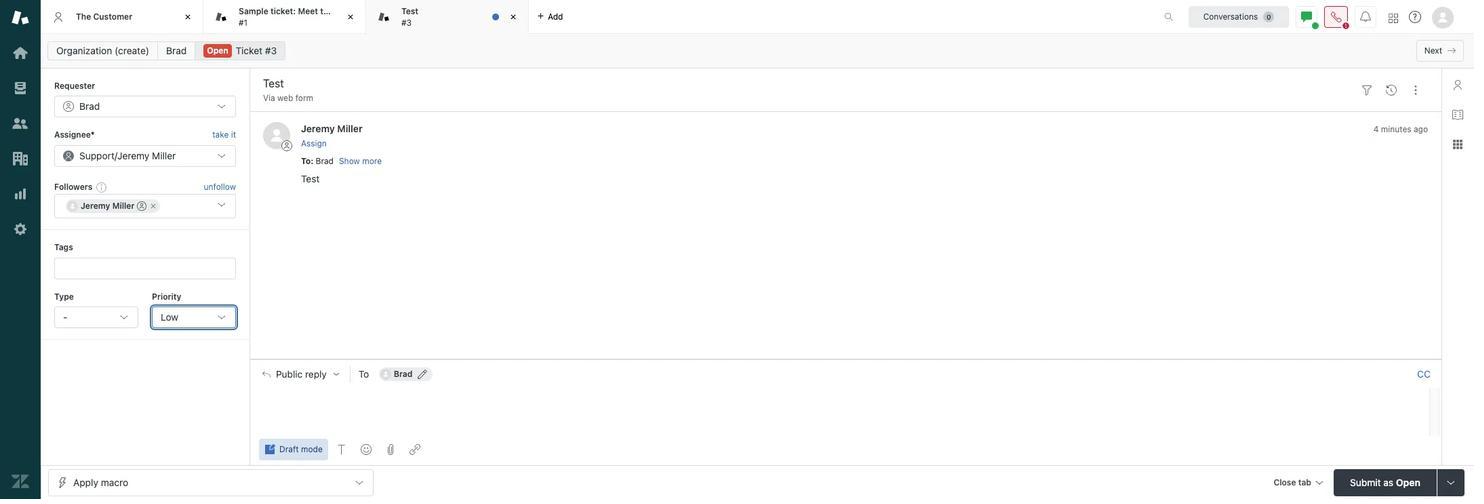 Task type: locate. For each thing, give the bounding box(es) containing it.
open right as
[[1397, 477, 1421, 488]]

draft mode
[[280, 444, 323, 455]]

miller inside jeremy miller assign
[[337, 123, 363, 135]]

0 vertical spatial open
[[207, 45, 228, 56]]

support / jeremy miller
[[79, 150, 176, 161]]

1 horizontal spatial test
[[402, 6, 419, 16]]

notifications image
[[1361, 11, 1372, 22]]

miller for jeremy miller assign
[[337, 123, 363, 135]]

ticket
[[336, 6, 358, 16]]

2 vertical spatial jeremy
[[81, 201, 110, 211]]

ticket
[[236, 45, 263, 56]]

1 horizontal spatial miller
[[152, 150, 176, 161]]

miller right / in the left top of the page
[[152, 150, 176, 161]]

public reply button
[[250, 360, 350, 388]]

jeremy inside option
[[81, 201, 110, 211]]

assign
[[301, 138, 327, 148]]

1 close image from the left
[[181, 10, 195, 24]]

close image up brad 'link'
[[181, 10, 195, 24]]

minutes
[[1382, 124, 1412, 135]]

test down ":"
[[301, 173, 320, 185]]

user is an agent image
[[137, 202, 147, 211]]

to inside to : brad show more test
[[301, 156, 311, 166]]

show
[[339, 156, 360, 166]]

#3
[[402, 17, 412, 27], [265, 45, 277, 56]]

jeremy miller option
[[66, 200, 160, 213]]

brad right ":"
[[316, 156, 334, 166]]

to
[[301, 156, 311, 166], [359, 368, 369, 380]]

tab containing sample ticket: meet the ticket
[[204, 0, 366, 34]]

views image
[[12, 79, 29, 97]]

open left ticket
[[207, 45, 228, 56]]

3 close image from the left
[[507, 10, 520, 24]]

zendesk image
[[12, 473, 29, 491]]

miller inside option
[[112, 201, 135, 211]]

#3 inside secondary element
[[265, 45, 277, 56]]

miller left the user is an agent image
[[112, 201, 135, 211]]

reporting image
[[12, 185, 29, 203]]

info on adding followers image
[[97, 182, 107, 193]]

conversations
[[1204, 11, 1259, 21]]

jeremy down info on adding followers image
[[81, 201, 110, 211]]

jeremy right support
[[117, 150, 149, 161]]

1 horizontal spatial #3
[[402, 17, 412, 27]]

tab
[[204, 0, 366, 34], [366, 0, 529, 34]]

remove image
[[150, 202, 158, 210]]

1 vertical spatial miller
[[152, 150, 176, 161]]

close image for tab containing sample ticket: meet the ticket
[[344, 10, 358, 24]]

organization
[[56, 45, 112, 56]]

more
[[362, 156, 382, 166]]

jeremy
[[301, 123, 335, 135], [117, 150, 149, 161], [81, 201, 110, 211]]

low button
[[152, 307, 236, 328]]

jeremy inside jeremy miller assign
[[301, 123, 335, 135]]

cc button
[[1418, 368, 1431, 380]]

2 horizontal spatial jeremy
[[301, 123, 335, 135]]

1 vertical spatial #3
[[265, 45, 277, 56]]

2 tab from the left
[[366, 0, 529, 34]]

1 vertical spatial jeremy
[[117, 150, 149, 161]]

add button
[[529, 0, 572, 33]]

Subject field
[[261, 75, 1353, 92]]

miller up show
[[337, 123, 363, 135]]

ticket:
[[271, 6, 296, 16]]

admin image
[[12, 220, 29, 238]]

0 vertical spatial test
[[402, 6, 419, 16]]

organization (create)
[[56, 45, 149, 56]]

close image
[[181, 10, 195, 24], [344, 10, 358, 24], [507, 10, 520, 24]]

close image right the 'the'
[[344, 10, 358, 24]]

1 vertical spatial test
[[301, 173, 320, 185]]

1 vertical spatial to
[[359, 368, 369, 380]]

4 minutes ago text field
[[1374, 124, 1429, 135]]

to left klobrad84@gmail.com icon
[[359, 368, 369, 380]]

2 vertical spatial miller
[[112, 201, 135, 211]]

draft mode button
[[259, 439, 328, 461]]

requester
[[54, 81, 95, 91]]

close tab button
[[1268, 469, 1329, 498]]

assignee* element
[[54, 145, 236, 167]]

main element
[[0, 0, 41, 499]]

1 horizontal spatial jeremy
[[117, 150, 149, 161]]

next button
[[1417, 40, 1465, 62]]

0 horizontal spatial close image
[[181, 10, 195, 24]]

0 vertical spatial miller
[[337, 123, 363, 135]]

add link (cmd k) image
[[410, 444, 420, 455]]

add
[[548, 11, 563, 21]]

test #3
[[402, 6, 419, 27]]

1 vertical spatial open
[[1397, 477, 1421, 488]]

2 horizontal spatial miller
[[337, 123, 363, 135]]

0 horizontal spatial miller
[[112, 201, 135, 211]]

conversations button
[[1189, 6, 1290, 27]]

jeremy miller assign
[[301, 123, 363, 148]]

avatar image
[[263, 122, 290, 150]]

ago
[[1414, 124, 1429, 135]]

#3 for test #3
[[402, 17, 412, 27]]

hide composer image
[[841, 354, 851, 365]]

0 horizontal spatial #3
[[265, 45, 277, 56]]

#3 inside test #3
[[402, 17, 412, 27]]

1 horizontal spatial to
[[359, 368, 369, 380]]

brad
[[166, 45, 187, 56], [79, 101, 100, 112], [316, 156, 334, 166], [394, 369, 413, 379]]

to : brad show more test
[[301, 156, 382, 185]]

get started image
[[12, 44, 29, 62]]

0 vertical spatial #3
[[402, 17, 412, 27]]

brad right the (create)
[[166, 45, 187, 56]]

test
[[402, 6, 419, 16], [301, 173, 320, 185]]

miller
[[337, 123, 363, 135], [152, 150, 176, 161], [112, 201, 135, 211]]

brad inside to : brad show more test
[[316, 156, 334, 166]]

0 horizontal spatial test
[[301, 173, 320, 185]]

brad right klobrad84@gmail.com icon
[[394, 369, 413, 379]]

1 horizontal spatial open
[[1397, 477, 1421, 488]]

close image left the add dropdown button
[[507, 10, 520, 24]]

1 tab from the left
[[204, 0, 366, 34]]

take
[[213, 130, 229, 140]]

jeremy miller link
[[301, 123, 363, 135]]

0 horizontal spatial to
[[301, 156, 311, 166]]

0 horizontal spatial open
[[207, 45, 228, 56]]

the customer
[[76, 11, 132, 22]]

2 close image from the left
[[344, 10, 358, 24]]

organizations image
[[12, 150, 29, 168]]

take it button
[[213, 128, 236, 142]]

klobrad84@gmail.com image
[[380, 369, 391, 380]]

0 vertical spatial jeremy
[[301, 123, 335, 135]]

jeremy up assign on the top left
[[301, 123, 335, 135]]

0 vertical spatial to
[[301, 156, 311, 166]]

test inside to : brad show more test
[[301, 173, 320, 185]]

the customer tab
[[41, 0, 204, 34]]

public
[[276, 369, 303, 380]]

close image inside the customer tab
[[181, 10, 195, 24]]

cc
[[1418, 368, 1431, 380]]

-
[[63, 311, 67, 323]]

to for to : brad show more test
[[301, 156, 311, 166]]

4 minutes ago
[[1374, 124, 1429, 135]]

displays possible ticket submission types image
[[1446, 477, 1457, 488]]

unfollow
[[204, 182, 236, 192]]

followers
[[54, 182, 92, 192]]

open
[[207, 45, 228, 56], [1397, 477, 1421, 488]]

format text image
[[336, 444, 347, 455]]

macro
[[101, 477, 128, 488]]

/
[[115, 150, 117, 161]]

submit
[[1351, 477, 1382, 488]]

1 horizontal spatial close image
[[344, 10, 358, 24]]

tabs tab list
[[41, 0, 1151, 34]]

2 horizontal spatial close image
[[507, 10, 520, 24]]

customer context image
[[1453, 79, 1464, 90]]

mode
[[301, 444, 323, 455]]

brad down requester
[[79, 101, 100, 112]]

get help image
[[1410, 11, 1422, 23]]

zendesk support image
[[12, 9, 29, 26]]

to down assign button in the left top of the page
[[301, 156, 311, 166]]

via
[[263, 93, 275, 103]]

priority
[[152, 291, 181, 302]]

0 horizontal spatial jeremy
[[81, 201, 110, 211]]

edit user image
[[418, 369, 428, 379]]

jeremy miller
[[81, 201, 135, 211]]

test right ticket
[[402, 6, 419, 16]]



Task type: vqa. For each thing, say whether or not it's contained in the screenshot.
1st 0 from the bottom
no



Task type: describe. For each thing, give the bounding box(es) containing it.
low
[[161, 311, 178, 323]]

brad link
[[157, 41, 196, 60]]

assignee*
[[54, 130, 95, 140]]

events image
[[1387, 85, 1398, 95]]

test inside tabs tab list
[[402, 6, 419, 16]]

next
[[1425, 45, 1443, 56]]

tags
[[54, 242, 73, 252]]

as
[[1384, 477, 1394, 488]]

tab
[[1299, 477, 1312, 487]]

ticket actions image
[[1411, 85, 1422, 95]]

:
[[311, 156, 314, 166]]

the
[[76, 11, 91, 22]]

meet
[[298, 6, 318, 16]]

draft
[[280, 444, 299, 455]]

apply macro
[[73, 477, 128, 488]]

ticket #3
[[236, 45, 277, 56]]

open inside secondary element
[[207, 45, 228, 56]]

take it
[[213, 130, 236, 140]]

apps image
[[1453, 139, 1464, 150]]

close image for the customer tab
[[181, 10, 195, 24]]

customers image
[[12, 115, 29, 132]]

#1
[[239, 17, 248, 27]]

reply
[[305, 369, 327, 380]]

(create)
[[115, 45, 149, 56]]

jeremy for jeremy miller
[[81, 201, 110, 211]]

sample
[[239, 6, 268, 16]]

submit as open
[[1351, 477, 1421, 488]]

tab containing test
[[366, 0, 529, 34]]

apply
[[73, 477, 98, 488]]

brad inside requester element
[[79, 101, 100, 112]]

insert emojis image
[[361, 444, 372, 455]]

public reply
[[276, 369, 327, 380]]

knowledge image
[[1453, 109, 1464, 120]]

- button
[[54, 307, 138, 328]]

add attachment image
[[385, 444, 396, 455]]

organization (create) button
[[47, 41, 158, 60]]

assign button
[[301, 138, 327, 150]]

requester element
[[54, 96, 236, 118]]

support
[[79, 150, 115, 161]]

type
[[54, 291, 74, 302]]

customer
[[93, 11, 132, 22]]

sample ticket: meet the ticket #1
[[239, 6, 358, 27]]

filter image
[[1362, 85, 1373, 95]]

zendesk products image
[[1389, 13, 1399, 23]]

secondary element
[[41, 37, 1475, 64]]

close tab
[[1274, 477, 1312, 487]]

miller for jeremy miller
[[112, 201, 135, 211]]

4
[[1374, 124, 1380, 135]]

followers element
[[54, 194, 236, 219]]

show more button
[[339, 155, 382, 168]]

Tags field
[[64, 262, 223, 275]]

form
[[296, 93, 313, 103]]

web
[[278, 93, 293, 103]]

it
[[231, 130, 236, 140]]

via web form
[[263, 93, 313, 103]]

to for to
[[359, 368, 369, 380]]

jeremy for jeremy miller assign
[[301, 123, 335, 135]]

millerjeremy500@gmail.com image
[[67, 201, 78, 212]]

miller inside 'assignee*' element
[[152, 150, 176, 161]]

the
[[320, 6, 333, 16]]

close
[[1274, 477, 1297, 487]]

unfollow button
[[204, 181, 236, 193]]

brad inside 'link'
[[166, 45, 187, 56]]

jeremy inside 'assignee*' element
[[117, 150, 149, 161]]

#3 for ticket #3
[[265, 45, 277, 56]]

button displays agent's chat status as online. image
[[1302, 11, 1313, 22]]



